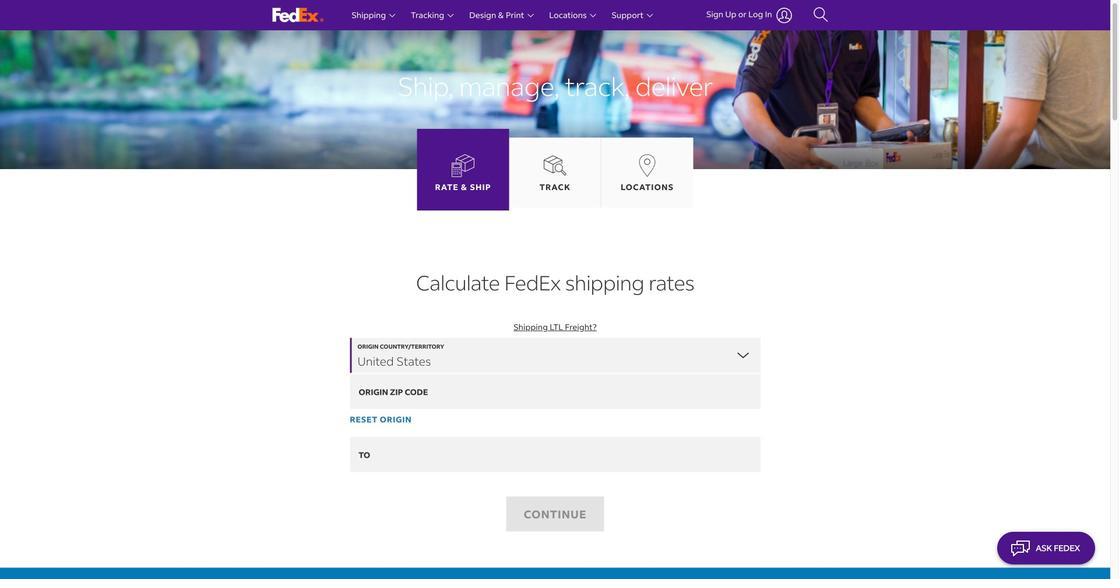 Task type: locate. For each thing, give the bounding box(es) containing it.
sign up or log in image
[[777, 7, 793, 23]]

search image
[[814, 6, 829, 24]]

tab
[[417, 129, 509, 211], [509, 138, 601, 208], [601, 138, 694, 208]]

None text field
[[350, 374, 761, 409]]

To address, type in the full address your mailing from. Then use the drop down that appears to select the best address match, below. If you cannot use drop down.  Call 1 800 4 6 3 3 3 3 9. text field
[[350, 437, 761, 472]]

get location information tab
[[621, 182, 674, 192]]

tab list
[[417, 129, 694, 211]]



Task type: describe. For each thing, give the bounding box(es) containing it.
get tracking information tab
[[540, 182, 571, 192]]

get rate and shipping details tab
[[435, 182, 491, 192]]

fedex logo image
[[273, 8, 324, 22]]



Task type: vqa. For each thing, say whether or not it's contained in the screenshot.
To Address, Type In The Full Address Your Mailing From. Then Use The Drop Down That Appears To Select The Best Address Match, Below. If You Cannot Use Drop Down.  Call 1 800 4 6 3 3 3 3 9. text field
yes



